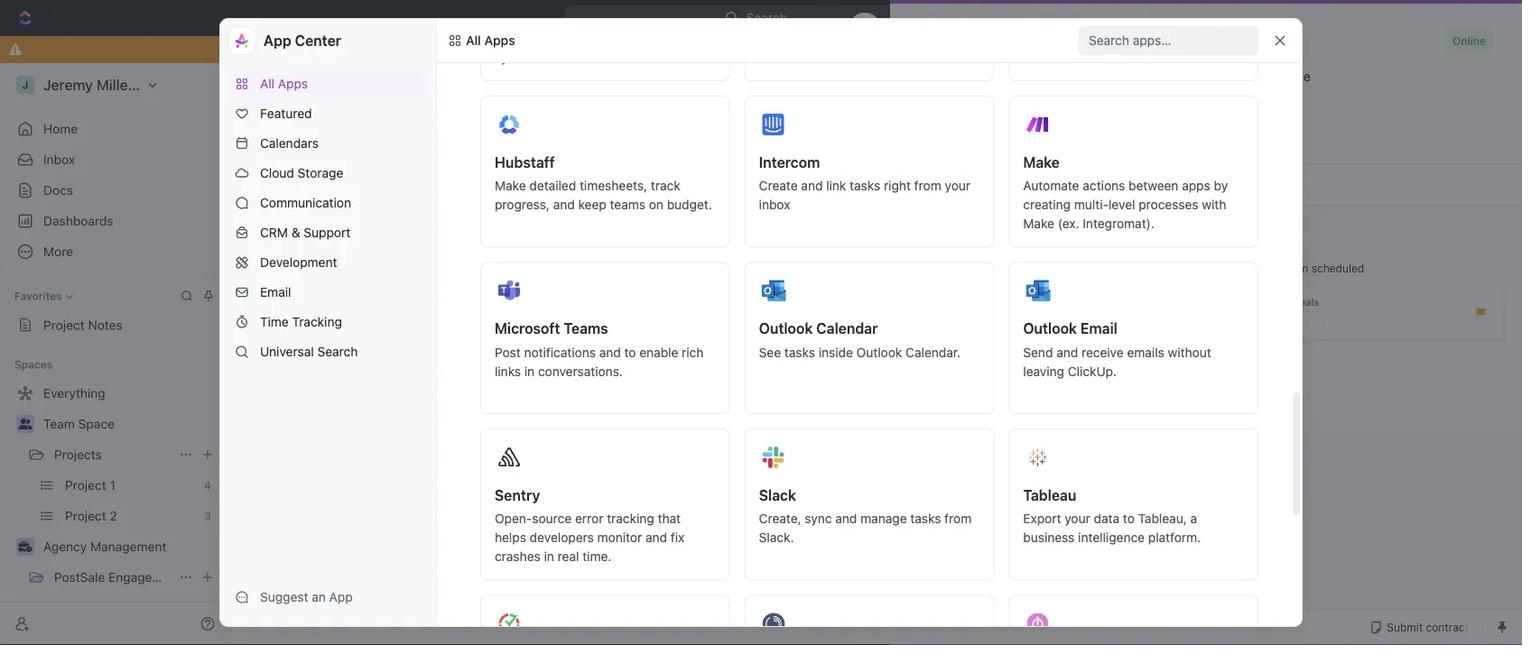 Task type: vqa. For each thing, say whether or not it's contained in the screenshot.
the Suggest an App button
yes



Task type: locate. For each thing, give the bounding box(es) containing it.
deal up into
[[1134, 12, 1161, 27]]

email link
[[228, 278, 429, 307]]

favorites button
[[7, 285, 80, 307]]

spaces up featured
[[284, 77, 327, 92]]

search... up harvest
[[747, 10, 798, 25]]

app center
[[264, 32, 341, 49]]

0 vertical spatial tasks
[[850, 178, 881, 193]]

search...
[[747, 10, 798, 25], [1095, 194, 1146, 209]]

2 vertical spatial management
[[90, 540, 167, 555]]

space up actions
[[1110, 155, 1146, 170]]

0 vertical spatial agency
[[1243, 262, 1288, 276]]

team
[[1243, 225, 1275, 240], [43, 417, 75, 432]]

management inside 'sidebar' navigation
[[90, 540, 167, 555]]

0 horizontal spatial tasks
[[785, 345, 816, 360]]

communication link
[[228, 189, 429, 218]]

1 vertical spatial management
[[985, 297, 1046, 308]]

automatically sync time tracked in harvest with clickup tasks.
[[759, 12, 959, 46]]

inbox
[[759, 197, 791, 212]]

0 horizontal spatial time
[[872, 12, 898, 27]]

tasks right link
[[850, 178, 881, 193]]

0 horizontal spatial clickup.
[[1068, 364, 1117, 379]]

and inside microsoft teams post notifications and to enable rich links in conversations.
[[600, 345, 621, 360]]

0 horizontal spatial team space
[[43, 417, 115, 432]]

shown
[[1251, 179, 1284, 192]]

all apps
[[466, 33, 515, 48], [260, 76, 308, 91]]

scheduled
[[1312, 262, 1365, 275]]

clickup. down receive
[[1068, 364, 1117, 379]]

1 vertical spatial sync
[[805, 512, 832, 527]]

project notes
[[43, 318, 123, 333]]

0 vertical spatial that
[[1214, 262, 1234, 275]]

0 vertical spatial app
[[264, 32, 292, 49]]

1 vertical spatial that
[[658, 512, 681, 527]]

that inside sentry open-source error tracking that helps developers monitor and fix crashes in real time.
[[658, 512, 681, 527]]

attach and create files with the world's most popular cloud storage system.
[[495, 12, 701, 65]]

tasks
[[850, 178, 881, 193], [785, 345, 816, 360], [911, 512, 942, 527]]

team space inside 'sidebar' navigation
[[43, 417, 115, 432]]

in right shown
[[1287, 179, 1296, 192]]

spaces
[[284, 77, 327, 92], [307, 147, 395, 177], [1262, 154, 1315, 173], [1210, 179, 1248, 192], [14, 359, 53, 371], [686, 398, 724, 411]]

in left 'real'
[[544, 550, 554, 565]]

1 horizontal spatial team
[[1243, 225, 1275, 240]]

1 vertical spatial all apps
[[260, 76, 308, 91]]

outlook
[[759, 320, 813, 337], [1024, 320, 1078, 337], [857, 345, 903, 360]]

all apps down the attach
[[466, 33, 515, 48]]

new space
[[1080, 155, 1146, 170]]

team right the user group icon
[[43, 417, 75, 432]]

1 horizontal spatial agency
[[947, 297, 982, 308]]

0 vertical spatial space
[[1110, 155, 1146, 170]]

your right right
[[945, 178, 971, 193]]

0 horizontal spatial email
[[260, 285, 291, 300]]

keep
[[579, 197, 607, 212]]

to left enable
[[625, 345, 636, 360]]

new space button
[[1053, 148, 1157, 177]]

lqhim image
[[448, 33, 462, 48]]

email for email millerjeremy500@gmail.com
[[1121, 69, 1153, 84]]

by
[[1215, 178, 1229, 193]]

0 vertical spatial agency management
[[1243, 262, 1369, 276]]

and inside intercom create and link tasks right from your inbox
[[802, 178, 823, 193]]

crm
[[260, 225, 288, 240]]

1 vertical spatial all apps link
[[228, 70, 429, 98]]

your down integrate
[[1057, 31, 1083, 46]]

space inside 'sidebar' navigation
[[78, 417, 115, 432]]

2 horizontal spatial with
[[1203, 197, 1227, 212]]

0 vertical spatial search...
[[747, 10, 798, 25]]

2 vertical spatial tasks
[[911, 512, 942, 527]]

outlook up see
[[759, 320, 813, 337]]

2 horizontal spatial space
[[1278, 225, 1316, 240]]

email down into
[[1121, 69, 1153, 84]]

2 vertical spatial email
[[1081, 320, 1118, 337]]

tree containing team space
[[7, 379, 222, 646]]

0 vertical spatial email
[[1121, 69, 1153, 84]]

jeremy
[[1142, 262, 1180, 275]]

1 vertical spatial time
[[1285, 69, 1311, 84]]

new
[[1268, 10, 1294, 25], [1080, 155, 1107, 170]]

clickup
[[836, 31, 881, 46]]

add
[[992, 91, 1012, 104]]

2 horizontal spatial email
[[1121, 69, 1153, 84]]

email inside email millerjeremy500@gmail.com
[[1121, 69, 1153, 84]]

search... button
[[1070, 187, 1157, 216]]

attach
[[495, 12, 533, 27]]

create,
[[759, 512, 802, 527]]

0 horizontal spatial agency
[[43, 540, 87, 555]]

0 vertical spatial deal
[[1134, 12, 1161, 27]]

without
[[1169, 345, 1212, 360]]

agency up incoming closed-won deals
[[1243, 262, 1288, 276]]

email inside outlook email send and receive emails without leaving clickup.
[[1081, 320, 1118, 337]]

your inside tableau export your data to tableau, a business intelligence platform.
[[1065, 512, 1091, 527]]

slack create, sync and manage tasks from slack.
[[759, 487, 972, 546]]

all apps link up featured link
[[228, 70, 429, 98]]

1 horizontal spatial new
[[1268, 10, 1294, 25]]

in inside "automatically sync time tracked in harvest with clickup tasks."
[[949, 12, 959, 27]]

clickup. inside outlook email send and receive emails without leaving clickup.
[[1068, 364, 1117, 379]]

1 vertical spatial app
[[329, 590, 353, 605]]

0 vertical spatial new
[[1268, 10, 1294, 25]]

1 horizontal spatial team space
[[1243, 225, 1316, 240]]

1 horizontal spatial clickup.
[[1170, 31, 1219, 46]]

spaces inside 'sidebar' navigation
[[14, 359, 53, 371]]

team space up projects
[[43, 417, 115, 432]]

engagements
[[108, 570, 188, 585]]

sync inside slack create, sync and manage tasks from slack.
[[805, 512, 832, 527]]

time up tasks.
[[872, 12, 898, 27]]

from right right
[[915, 178, 942, 193]]

management up postsale engagements
[[90, 540, 167, 555]]

0 vertical spatial apps
[[485, 33, 515, 48]]

storage
[[298, 166, 344, 181]]

app right an
[[329, 590, 353, 605]]

make down work
[[1024, 154, 1060, 171]]

spaces down project
[[14, 359, 53, 371]]

in right tracked
[[949, 12, 959, 27]]

actions
[[1083, 178, 1126, 193]]

that up fix
[[658, 512, 681, 527]]

sync right the create,
[[805, 512, 832, 527]]

2 vertical spatial agency
[[43, 540, 87, 555]]

0 horizontal spatial apps
[[278, 76, 308, 91]]

user group image
[[19, 419, 32, 430]]

with up cloud
[[629, 12, 654, 27]]

hubstaff make detailed timesheets, track progress, and keep teams on budget.
[[495, 154, 713, 212]]

space up projects 'link' on the left
[[78, 417, 115, 432]]

0 vertical spatial time
[[872, 12, 898, 27]]

developers
[[530, 531, 594, 546]]

all apps link down the attach
[[444, 30, 519, 51]]

agency inside 'sidebar' navigation
[[43, 540, 87, 555]]

0 vertical spatial data
[[1116, 31, 1142, 46]]

cloud
[[260, 166, 294, 181]]

outlook inside outlook email send and receive emails without leaving clickup.
[[1024, 320, 1078, 337]]

management up deals
[[1291, 262, 1369, 276]]

and left fix
[[646, 531, 668, 546]]

email up receive
[[1081, 320, 1118, 337]]

and inside attach and create files with the world's most popular cloud storage system.
[[536, 12, 558, 27]]

create
[[759, 178, 798, 193]]

and left manage
[[836, 512, 858, 527]]

with down automatically at top
[[808, 31, 832, 46]]

your left 'left'
[[1299, 179, 1322, 192]]

apps up featured
[[278, 76, 308, 91]]

with inside "automatically sync time tracked in harvest with clickup tasks."
[[808, 31, 832, 46]]

1 horizontal spatial sync
[[842, 12, 869, 27]]

1 horizontal spatial search...
[[1095, 194, 1146, 209]]

2 horizontal spatial tasks
[[911, 512, 942, 527]]

1 vertical spatial new
[[1080, 155, 1107, 170]]

featured link
[[228, 99, 429, 128]]

0 vertical spatial with
[[629, 12, 654, 27]]

and inside outlook email send and receive emails without leaving clickup.
[[1057, 345, 1079, 360]]

management up social
[[985, 297, 1046, 308]]

on
[[649, 197, 664, 212]]

sync
[[842, 12, 869, 27], [805, 512, 832, 527]]

1 horizontal spatial apps
[[485, 33, 515, 48]]

from inside slack create, sync and manage tasks from slack.
[[945, 512, 972, 527]]

1 horizontal spatial email
[[1081, 320, 1118, 337]]

attach and create files with the world's most popular cloud storage system. link
[[481, 0, 730, 81]]

agency up postsale
[[43, 540, 87, 555]]

tree
[[7, 379, 222, 646]]

incoming closed-won deals
[[1186, 297, 1320, 308]]

clickup. down workflows
[[1170, 31, 1219, 46]]

1 vertical spatial team
[[43, 417, 75, 432]]

app left center on the left top of page
[[264, 32, 292, 49]]

1 vertical spatial search...
[[1095, 194, 1146, 209]]

calendars
[[260, 136, 319, 151]]

2 horizontal spatial management
[[1291, 262, 1369, 276]]

the
[[657, 12, 676, 27]]

0 vertical spatial clickup.
[[1170, 31, 1219, 46]]

agency management up deals
[[1243, 262, 1369, 276]]

agency up wikido
[[947, 297, 982, 308]]

email up "time"
[[260, 285, 291, 300]]

outlook for outlook email
[[1024, 320, 1078, 337]]

and right 'send'
[[1057, 345, 1079, 360]]

2 vertical spatial make
[[1024, 216, 1055, 231]]

that for tasks
[[1214, 262, 1234, 275]]

data left into
[[1116, 31, 1142, 46]]

1 vertical spatial email
[[260, 285, 291, 300]]

1 vertical spatial all spaces
[[271, 147, 395, 177]]

1 vertical spatial make
[[495, 178, 526, 193]]

apps
[[485, 33, 515, 48], [278, 76, 308, 91]]

with down by
[[1203, 197, 1227, 212]]

outlook down /
[[1024, 320, 1078, 337]]

from inside intercom create and link tasks right from your inbox
[[915, 178, 942, 193]]

data up intelligence
[[1094, 512, 1120, 527]]

email millerjeremy500@gmail.com
[[1121, 69, 1270, 104]]

0 horizontal spatial space
[[78, 417, 115, 432]]

open-
[[495, 512, 532, 527]]

to right upgrade
[[1228, 12, 1240, 27]]

1 horizontal spatial agency management
[[1243, 262, 1369, 276]]

microsoft teams post notifications and to enable rich links in conversations.
[[495, 320, 704, 379]]

sidebar navigation
[[0, 63, 230, 646]]

crm & support
[[260, 225, 351, 240]]

0 horizontal spatial outlook
[[759, 320, 813, 337]]

1 horizontal spatial from
[[945, 512, 972, 527]]

1 vertical spatial tasks
[[785, 345, 816, 360]]

time up am
[[1285, 69, 1311, 84]]

0 vertical spatial all apps
[[466, 33, 515, 48]]

favorites
[[14, 290, 62, 303]]

deal down the hubspot
[[1086, 31, 1112, 46]]

work
[[1013, 138, 1043, 153]]

your inside integrate hubspot deal workflows to bring your deal data into clickup.
[[1057, 31, 1083, 46]]

multi-
[[1075, 197, 1109, 212]]

enable
[[640, 345, 679, 360]]

agency management link
[[947, 297, 1046, 308], [43, 533, 219, 562]]

storage
[[657, 31, 701, 46]]

make
[[1024, 154, 1060, 171], [495, 178, 526, 193], [1024, 216, 1055, 231]]

your up business
[[1065, 512, 1091, 527]]

0 horizontal spatial all apps link
[[228, 70, 429, 98]]

teams
[[564, 320, 609, 337]]

tasks right manage
[[911, 512, 942, 527]]

and down teams
[[600, 345, 621, 360]]

calendar
[[817, 320, 878, 337]]

1 horizontal spatial app
[[329, 590, 353, 605]]

search... inside "button"
[[1095, 194, 1146, 209]]

tree inside 'sidebar' navigation
[[7, 379, 222, 646]]

0 horizontal spatial new
[[1080, 155, 1107, 170]]

files
[[602, 12, 626, 27]]

from right manage
[[945, 512, 972, 527]]

to inside microsoft teams post notifications and to enable rich links in conversations.
[[625, 345, 636, 360]]

2 vertical spatial space
[[78, 417, 115, 432]]

0 horizontal spatial deal
[[1086, 31, 1112, 46]]

outlook down calendar
[[857, 345, 903, 360]]

suggest
[[260, 590, 308, 605]]

to left jeremy
[[1129, 262, 1139, 275]]

all
[[466, 33, 481, 48], [260, 76, 275, 91], [266, 77, 281, 92], [271, 147, 302, 177], [670, 398, 683, 411]]

crashes
[[495, 550, 541, 565]]

communication
[[260, 196, 351, 210]]

1 vertical spatial team space
[[43, 417, 115, 432]]

agency management link up "-"
[[947, 297, 1046, 308]]

in inside visible spaces spaces shown in your left sidebar.
[[1287, 179, 1296, 192]]

0 horizontal spatial management
[[90, 540, 167, 555]]

team up have
[[1243, 225, 1275, 240]]

and left link
[[802, 178, 823, 193]]

1 horizontal spatial tasks
[[850, 178, 881, 193]]

0 vertical spatial from
[[915, 178, 942, 193]]

0 vertical spatial all apps link
[[444, 30, 519, 51]]

business time image
[[19, 542, 32, 553]]

tasks right see
[[785, 345, 816, 360]]

dialog
[[220, 0, 1303, 646]]

new up 'local'
[[1268, 10, 1294, 25]]

apps
[[1183, 178, 1211, 193]]

system.
[[495, 50, 540, 65]]

all spaces up communication link
[[271, 147, 395, 177]]

2 horizontal spatial outlook
[[1024, 320, 1078, 337]]

apps for topmost all apps link
[[485, 33, 515, 48]]

make up progress,
[[495, 178, 526, 193]]

1 horizontal spatial space
[[1110, 155, 1146, 170]]

new for new space
[[1080, 155, 1107, 170]]

in inside sentry open-source error tracking that helps developers monitor and fix crashes in real time.
[[544, 550, 554, 565]]

0 horizontal spatial with
[[629, 12, 654, 27]]

monitor
[[598, 531, 642, 546]]

apps up system.
[[485, 33, 515, 48]]

1 vertical spatial agency management
[[43, 540, 167, 555]]

time
[[260, 315, 289, 330]]

description...
[[1015, 91, 1082, 104]]

0 vertical spatial sync
[[842, 12, 869, 27]]

1 horizontal spatial with
[[808, 31, 832, 46]]

team space up not
[[1243, 225, 1316, 240]]

0 vertical spatial all spaces
[[266, 77, 327, 92]]

1 horizontal spatial time
[[1285, 69, 1311, 84]]

spaces down visible on the top of page
[[1210, 179, 1248, 192]]

1 vertical spatial data
[[1094, 512, 1120, 527]]

1 vertical spatial deal
[[1086, 31, 1112, 46]]

1 vertical spatial apps
[[278, 76, 308, 91]]

1 vertical spatial from
[[945, 512, 972, 527]]

emails
[[1128, 345, 1165, 360]]

to up intelligence
[[1124, 512, 1135, 527]]

that left have
[[1214, 262, 1234, 275]]

processes
[[1139, 197, 1199, 212]]

in right links
[[525, 364, 535, 379]]

slack
[[759, 487, 797, 504]]

0 horizontal spatial that
[[658, 512, 681, 527]]

all spaces up featured
[[266, 77, 327, 92]]

and down "detailed" in the top of the page
[[553, 197, 575, 212]]

1 horizontal spatial agency management link
[[947, 297, 1046, 308]]

automate
[[1024, 178, 1080, 193]]

online
[[1453, 34, 1487, 47]]

agency management, , element
[[1210, 258, 1232, 280]]

time inside local time 10:18 am
[[1285, 69, 1311, 84]]

search... down actions
[[1095, 194, 1146, 209]]

all spaces joined
[[670, 398, 758, 411]]

space up been
[[1278, 225, 1316, 240]]

new up actions
[[1080, 155, 1107, 170]]

budget.
[[667, 197, 713, 212]]

and up most on the left of the page
[[536, 12, 558, 27]]

all apps up featured
[[260, 76, 308, 91]]

tasks inside slack create, sync and manage tasks from slack.
[[911, 512, 942, 527]]

agency management link up postsale engagements
[[43, 533, 219, 562]]

tasks inside intercom create and link tasks right from your inbox
[[850, 178, 881, 193]]

to
[[1228, 12, 1240, 27], [1129, 262, 1139, 275], [625, 345, 636, 360], [1124, 512, 1135, 527]]

1 vertical spatial clickup.
[[1068, 364, 1117, 379]]

2 vertical spatial with
[[1203, 197, 1227, 212]]

1 horizontal spatial that
[[1214, 262, 1234, 275]]

time inside "automatically sync time tracked in harvest with clickup tasks."
[[872, 12, 898, 27]]

0 horizontal spatial from
[[915, 178, 942, 193]]

postsale engagements link
[[54, 564, 188, 593]]

0 vertical spatial team
[[1243, 225, 1275, 240]]

make down creating
[[1024, 216, 1055, 231]]

local time 10:18 am
[[1250, 69, 1311, 104]]

agency management up postsale engagements
[[43, 540, 167, 555]]

from for slack
[[945, 512, 972, 527]]

sync up clickup
[[842, 12, 869, 27]]

projects link
[[54, 441, 172, 470]]

0 horizontal spatial sync
[[805, 512, 832, 527]]



Task type: describe. For each thing, give the bounding box(es) containing it.
tasks
[[1049, 262, 1077, 275]]

sentry
[[495, 487, 540, 504]]

email for email
[[260, 285, 291, 300]]

clickup. inside integrate hubspot deal workflows to bring your deal data into clickup.
[[1170, 31, 1219, 46]]

inside
[[819, 345, 853, 360]]

your inside visible spaces spaces shown in your left sidebar.
[[1299, 179, 1322, 192]]

most
[[541, 31, 570, 46]]

won
[[1270, 297, 1291, 308]]

sync inside "automatically sync time tracked in harvest with clickup tasks."
[[842, 12, 869, 27]]

from for intercom
[[915, 178, 942, 193]]

your inside intercom create and link tasks right from your inbox
[[945, 178, 971, 193]]

spaces left the joined
[[686, 398, 724, 411]]

intelligence
[[1079, 531, 1145, 546]]

spaces up shown
[[1262, 154, 1315, 173]]

calendar.
[[906, 345, 961, 360]]

universal search
[[260, 345, 358, 360]]

closed-
[[1232, 297, 1270, 308]]

platform.
[[1149, 531, 1202, 546]]

0 vertical spatial agency management link
[[947, 297, 1046, 308]]

1 horizontal spatial outlook
[[857, 345, 903, 360]]

docs
[[43, 183, 73, 198]]

workflows
[[1164, 12, 1225, 27]]

data inside tableau export your data to tableau, a business intelligence platform.
[[1094, 512, 1120, 527]]

role
[[992, 69, 1018, 84]]

dashboards link
[[7, 207, 222, 236]]

in inside microsoft teams post notifications and to enable rich links in conversations.
[[525, 364, 535, 379]]

calendars link
[[228, 129, 429, 158]]

an
[[312, 590, 326, 605]]

leaving
[[1024, 364, 1065, 379]]

project
[[43, 318, 85, 333]]

tasks assigned to jeremy miller that have not been scheduled
[[1049, 262, 1365, 275]]

that for sentry
[[658, 512, 681, 527]]

1 horizontal spatial deal
[[1134, 12, 1161, 27]]

tableau export your data to tableau, a business intelligence platform.
[[1024, 487, 1202, 546]]

to inside integrate hubspot deal workflows to bring your deal data into clickup.
[[1228, 12, 1240, 27]]

team inside 'sidebar' navigation
[[43, 417, 75, 432]]

make inside hubstaff make detailed timesheets, track progress, and keep teams on budget.
[[495, 178, 526, 193]]

left
[[1325, 179, 1341, 192]]

0 horizontal spatial all apps
[[260, 76, 308, 91]]

wikido - social media campaign link
[[942, 307, 1456, 338]]

and inside hubstaff make detailed timesheets, track progress, and keep teams on budget.
[[553, 197, 575, 212]]

and inside slack create, sync and manage tasks from slack.
[[836, 512, 858, 527]]

scrollable content region
[[437, 0, 1303, 646]]

conversations.
[[538, 364, 623, 379]]

with inside make automate actions between apps by creating multi-level processes with make (ex. integromat).
[[1203, 197, 1227, 212]]

outlook for outlook calendar
[[759, 320, 813, 337]]

tableau,
[[1139, 512, 1188, 527]]

tracking
[[607, 512, 655, 527]]

error
[[575, 512, 604, 527]]

universal
[[260, 345, 314, 360]]

timesheets,
[[580, 178, 648, 193]]

tracking
[[292, 315, 342, 330]]

0 vertical spatial team space
[[1243, 225, 1316, 240]]

incoming closed-won deals link
[[1186, 297, 1320, 308]]

assigned
[[1080, 262, 1126, 275]]

hubstaff
[[495, 154, 555, 171]]

visible
[[1210, 154, 1258, 173]]

creating
[[1024, 197, 1071, 212]]

teams
[[610, 197, 646, 212]]

have
[[1237, 262, 1261, 275]]

universal search link
[[228, 338, 429, 367]]

Search apps… field
[[1089, 30, 1252, 51]]

1 vertical spatial space
[[1278, 225, 1316, 240]]

hubspot
[[1080, 12, 1131, 27]]

development
[[260, 255, 337, 270]]

app inside button
[[329, 590, 353, 605]]

business
[[1024, 531, 1075, 546]]

0 horizontal spatial agency management link
[[43, 533, 219, 562]]

1 horizontal spatial all apps
[[466, 33, 515, 48]]

2 horizontal spatial agency
[[1243, 262, 1288, 276]]

and inside sentry open-source error tracking that helps developers monitor and fix crashes in real time.
[[646, 531, 668, 546]]

not
[[1264, 262, 1281, 275]]

outlook calendar see tasks inside outlook calendar.
[[759, 320, 961, 360]]

automatically sync time tracked in harvest with clickup tasks. link
[[745, 0, 995, 81]]

export
[[1024, 512, 1062, 527]]

inbox
[[43, 152, 75, 167]]

link
[[827, 178, 847, 193]]

time tracking
[[260, 315, 342, 330]]

add description... button
[[985, 87, 1104, 108]]

tracked
[[901, 12, 945, 27]]

upgrade
[[1175, 10, 1226, 25]]

0 vertical spatial make
[[1024, 154, 1060, 171]]

/
[[1053, 297, 1056, 308]]

with inside attach and create files with the world's most popular cloud storage system.
[[629, 12, 654, 27]]

tasks inside outlook calendar see tasks inside outlook calendar.
[[785, 345, 816, 360]]

cloud storage link
[[228, 159, 429, 188]]

postsale engagements
[[54, 570, 188, 585]]

project notes link
[[7, 311, 222, 340]]

detailed
[[530, 178, 577, 193]]

agency management inside 'sidebar' navigation
[[43, 540, 167, 555]]

crm & support link
[[228, 219, 429, 248]]

data inside integrate hubspot deal workflows to bring your deal data into clickup.
[[1116, 31, 1142, 46]]

apps for the bottom all apps link
[[278, 76, 308, 91]]

integromat).
[[1083, 216, 1155, 231]]

post
[[495, 345, 521, 360]]

new for new
[[1268, 10, 1294, 25]]

(ex.
[[1058, 216, 1080, 231]]

space inside button
[[1110, 155, 1146, 170]]

to inside tableau export your data to tableau, a business intelligence platform.
[[1124, 512, 1135, 527]]

&
[[292, 225, 300, 240]]

integrate hubspot deal workflows to bring your deal data into clickup. link
[[1009, 0, 1259, 81]]

dialog containing app center
[[220, 0, 1303, 646]]

incoming
[[1186, 297, 1230, 308]]

0 horizontal spatial app
[[264, 32, 292, 49]]

0 vertical spatial management
[[1291, 262, 1369, 276]]

intercom create and link tasks right from your inbox
[[759, 154, 971, 212]]

tableau
[[1024, 487, 1077, 504]]

cloud
[[621, 31, 653, 46]]

world's
[[495, 31, 537, 46]]

spaces up communication link
[[307, 147, 395, 177]]

intercom
[[759, 154, 821, 171]]

harvest
[[759, 31, 805, 46]]

postsale
[[54, 570, 105, 585]]

manage
[[861, 512, 907, 527]]

deals
[[1293, 297, 1320, 308]]

visible spaces spaces shown in your left sidebar.
[[1210, 154, 1385, 192]]

center
[[295, 32, 341, 49]]

1 vertical spatial agency
[[947, 297, 982, 308]]

new button
[[1243, 4, 1305, 33]]

sentry open-source error tracking that helps developers monitor and fix crashes in real time.
[[495, 487, 685, 565]]

campaign
[[1073, 316, 1130, 330]]

time.
[[583, 550, 612, 565]]

my work
[[992, 138, 1043, 153]]

right
[[884, 178, 911, 193]]

my
[[992, 138, 1010, 153]]



